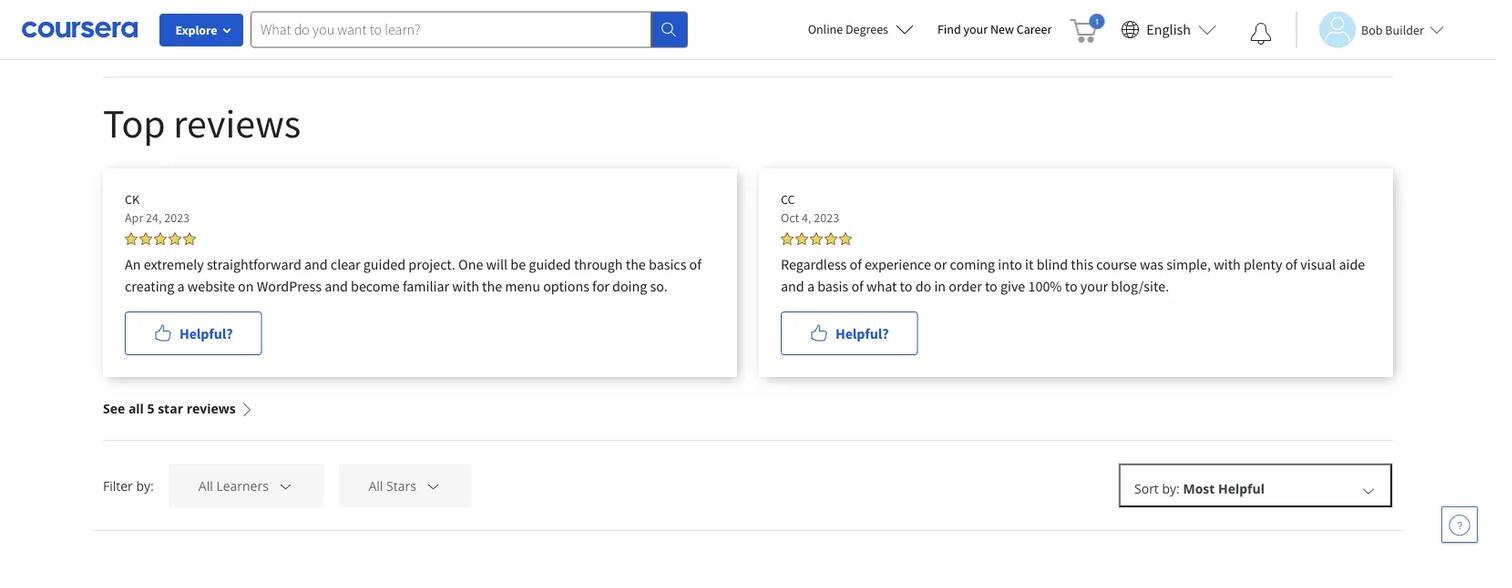 Task type: locate. For each thing, give the bounding box(es) containing it.
on down free at left top
[[423, 36, 439, 54]]

0 horizontal spatial by:
[[136, 477, 154, 494]]

and down clear
[[325, 277, 348, 295]]

2 filled star image from the left
[[139, 232, 152, 245]]

helpful? button
[[125, 312, 262, 355], [781, 312, 918, 355]]

create up everything
[[194, 17, 231, 35]]

0 horizontal spatial on
[[238, 277, 254, 295]]

1 vertical spatial reviews
[[186, 400, 236, 417]]

all stars button
[[339, 464, 472, 508]]

filled star image down the 4,
[[796, 232, 808, 245]]

in
[[934, 277, 946, 295]]

by:
[[136, 477, 154, 494], [1162, 480, 1180, 498]]

2 all from the left
[[369, 477, 383, 495]]

cc oct 4, 2023
[[781, 191, 839, 226]]

2 vertical spatial the
[[482, 277, 502, 295]]

1 horizontal spatial guided
[[529, 255, 571, 273]]

1 horizontal spatial all
[[369, 477, 383, 495]]

1 2023 from the left
[[164, 210, 190, 226]]

bob builder button
[[1296, 11, 1444, 48]]

1 vertical spatial the
[[626, 255, 646, 273]]

0 vertical spatial with
[[1214, 255, 1241, 273]]

is
[[351, 17, 361, 35], [355, 36, 364, 54]]

shopping cart: 1 item image
[[1070, 14, 1105, 43]]

product
[[1004, 17, 1051, 35]]

0 vertical spatial on
[[423, 36, 439, 54]]

the right 'provides'
[[619, 17, 639, 35]]

reviews down everything
[[173, 98, 301, 148]]

1 horizontal spatial helpful? button
[[781, 312, 918, 355]]

website inside an extremely straightforward and clear guided project. one will be guided through the basics of creating a website on wordpress and become familiar with the menu options for doing so.
[[188, 277, 235, 295]]

0 vertical spatial reviews
[[173, 98, 301, 148]]

0 horizontal spatial for
[[255, 36, 272, 54]]

by: for sort
[[1162, 480, 1180, 498]]

all inside add pages and create articles. wordpress is an easy and free platform that provides all the tools you need to create an organized and visually appealing product while offering potential added customization and tools at a low price. everything for your website is available on this platform!
[[603, 17, 616, 35]]

this inside add pages and create articles. wordpress is an easy and free platform that provides all the tools you need to create an organized and visually appealing product while offering potential added customization and tools at a low price. everything for your website is available on this platform!
[[442, 36, 464, 54]]

was
[[1140, 255, 1164, 273]]

by: right sort
[[1162, 480, 1180, 498]]

0 vertical spatial this
[[442, 36, 464, 54]]

0 horizontal spatial all
[[198, 477, 213, 495]]

tools
[[642, 17, 672, 35], [1350, 17, 1379, 35]]

wordpress down straightforward
[[257, 277, 322, 295]]

tools left builder in the top right of the page
[[1350, 17, 1379, 35]]

website down extremely
[[188, 277, 235, 295]]

english
[[1147, 21, 1191, 39]]

0 vertical spatial all
[[603, 17, 616, 35]]

What do you want to learn? text field
[[251, 11, 652, 48]]

2023
[[164, 210, 190, 226], [814, 210, 839, 226]]

all left 5
[[128, 400, 144, 417]]

2 horizontal spatial your
[[1081, 277, 1108, 295]]

0 horizontal spatial website
[[188, 277, 235, 295]]

all left stars
[[369, 477, 383, 495]]

reviews
[[173, 98, 301, 148], [186, 400, 236, 417]]

helpful? down extremely
[[180, 324, 233, 343]]

of
[[689, 255, 702, 273], [850, 255, 862, 273], [1286, 255, 1298, 273], [851, 277, 864, 295]]

1 vertical spatial website
[[188, 277, 235, 295]]

you
[[675, 17, 697, 35]]

find your new career
[[938, 21, 1052, 37]]

by: right filter
[[136, 477, 154, 494]]

guided up the options
[[529, 255, 571, 273]]

a right at
[[118, 36, 125, 54]]

an
[[364, 17, 379, 35], [789, 17, 804, 35]]

2 helpful? from the left
[[836, 324, 889, 343]]

your down articles.
[[275, 36, 302, 54]]

filter
[[103, 477, 133, 494]]

wordpress inside add pages and create articles. wordpress is an easy and free platform that provides all the tools you need to create an organized and visually appealing product while offering potential added customization and tools at a low price. everything for your website is available on this platform!
[[283, 17, 348, 35]]

helpful?
[[180, 324, 233, 343], [836, 324, 889, 343]]

while
[[1055, 17, 1086, 35]]

1 horizontal spatial on
[[423, 36, 439, 54]]

create
[[194, 17, 231, 35], [749, 17, 786, 35]]

customization
[[1237, 17, 1320, 35]]

visually
[[896, 17, 940, 35]]

1 all from the left
[[198, 477, 213, 495]]

0 horizontal spatial this
[[442, 36, 464, 54]]

coming
[[950, 255, 995, 273]]

menu
[[505, 277, 540, 295]]

all for all learners
[[198, 477, 213, 495]]

simple,
[[1167, 255, 1211, 273]]

filled star image down apr
[[125, 232, 138, 245]]

your inside regardless of experience or coming into it blind this course was simple, with plenty of visual aide and a basis of what to do in order to give 100% to your blog/site.
[[1081, 277, 1108, 295]]

website left the available on the top left
[[306, 36, 352, 54]]

1 helpful? button from the left
[[125, 312, 262, 355]]

see
[[103, 400, 125, 417]]

1 horizontal spatial for
[[592, 277, 610, 295]]

on inside add pages and create articles. wordpress is an easy and free platform that provides all the tools you need to create an organized and visually appealing product while offering potential added customization and tools at a low price. everything for your website is available on this platform!
[[423, 36, 439, 54]]

helpful? button down creating at the left of the page
[[125, 312, 262, 355]]

with
[[1214, 255, 1241, 273], [452, 277, 479, 295]]

filled star image down 24,
[[139, 232, 152, 245]]

provides
[[548, 17, 599, 35]]

all
[[603, 17, 616, 35], [128, 400, 144, 417]]

wordpress inside an extremely straightforward and clear guided project. one will be guided through the basics of creating a website on wordpress and become familiar with the menu options for doing so.
[[257, 277, 322, 295]]

so.
[[650, 277, 668, 295]]

see all 5 star reviews button
[[103, 377, 254, 440]]

give
[[1001, 277, 1025, 295]]

filled star image up extremely
[[169, 232, 181, 245]]

0 horizontal spatial with
[[452, 277, 479, 295]]

4 filled star image from the left
[[825, 232, 837, 245]]

for
[[255, 36, 272, 54], [592, 277, 610, 295]]

2023 inside ck apr 24, 2023
[[164, 210, 190, 226]]

website
[[306, 36, 352, 54], [188, 277, 235, 295]]

1 horizontal spatial 2023
[[814, 210, 839, 226]]

the down will
[[482, 277, 502, 295]]

1 horizontal spatial create
[[749, 17, 786, 35]]

to right need
[[733, 17, 746, 35]]

to left give
[[985, 277, 998, 295]]

will
[[486, 255, 508, 273]]

0 horizontal spatial an
[[364, 17, 379, 35]]

and left visually
[[870, 17, 893, 35]]

is left the available on the top left
[[355, 36, 364, 54]]

the inside add pages and create articles. wordpress is an easy and free platform that provides all the tools you need to create an organized and visually appealing product while offering potential added customization and tools at a low price. everything for your website is available on this platform!
[[619, 17, 639, 35]]

guided
[[363, 255, 406, 273], [529, 255, 571, 273]]

0 horizontal spatial tools
[[642, 17, 672, 35]]

0 horizontal spatial chevron down image
[[277, 478, 294, 494]]

of right basics
[[689, 255, 702, 273]]

2023 right the 4,
[[814, 210, 839, 226]]

online degrees button
[[793, 9, 929, 49]]

aide
[[1339, 255, 1365, 273]]

wordpress right articles.
[[283, 17, 348, 35]]

help center image
[[1449, 514, 1471, 536]]

0 vertical spatial is
[[351, 17, 361, 35]]

0 vertical spatial the
[[619, 17, 639, 35]]

reviews right star
[[186, 400, 236, 417]]

all right 'provides'
[[603, 17, 616, 35]]

a
[[118, 36, 125, 54], [177, 277, 185, 295], [807, 277, 815, 295]]

for down articles.
[[255, 36, 272, 54]]

your inside add pages and create articles. wordpress is an easy and free platform that provides all the tools you need to create an organized and visually appealing product while offering potential added customization and tools at a low price. everything for your website is available on this platform!
[[275, 36, 302, 54]]

0 horizontal spatial a
[[118, 36, 125, 54]]

2 2023 from the left
[[814, 210, 839, 226]]

what
[[867, 277, 897, 295]]

filled star image up extremely
[[183, 232, 196, 245]]

2 horizontal spatial a
[[807, 277, 815, 295]]

2023 right 24,
[[164, 210, 190, 226]]

an
[[125, 255, 141, 273]]

wordpress
[[283, 17, 348, 35], [257, 277, 322, 295]]

of left 'what'
[[851, 277, 864, 295]]

helpful? down 'what'
[[836, 324, 889, 343]]

on down straightforward
[[238, 277, 254, 295]]

this right blind on the right of page
[[1071, 255, 1094, 273]]

all left learners
[[198, 477, 213, 495]]

with left plenty
[[1214, 255, 1241, 273]]

None search field
[[251, 11, 688, 48]]

0 vertical spatial website
[[306, 36, 352, 54]]

2 an from the left
[[789, 17, 804, 35]]

at
[[103, 36, 115, 54]]

this inside regardless of experience or coming into it blind this course was simple, with plenty of visual aide and a basis of what to do in order to give 100% to your blog/site.
[[1071, 255, 1094, 273]]

5 filled star image from the left
[[796, 232, 808, 245]]

filled star image up regardless on the right of page
[[825, 232, 837, 245]]

1 vertical spatial for
[[592, 277, 610, 295]]

all
[[198, 477, 213, 495], [369, 477, 383, 495]]

helpful? button for and
[[781, 312, 918, 355]]

of inside an extremely straightforward and clear guided project. one will be guided through the basics of creating a website on wordpress and become familiar with the menu options for doing so.
[[689, 255, 702, 273]]

1 vertical spatial this
[[1071, 255, 1094, 273]]

for down through
[[592, 277, 610, 295]]

chevron down image
[[425, 478, 441, 494]]

create right need
[[749, 17, 786, 35]]

0 horizontal spatial all
[[128, 400, 144, 417]]

the up doing
[[626, 255, 646, 273]]

helpful? button down basis
[[781, 312, 918, 355]]

1 horizontal spatial with
[[1214, 255, 1241, 273]]

0 horizontal spatial helpful? button
[[125, 312, 262, 355]]

all inside button
[[128, 400, 144, 417]]

4 filled star image from the left
[[781, 232, 794, 245]]

2023 inside cc oct 4, 2023
[[814, 210, 839, 226]]

chevron down image
[[277, 478, 294, 494], [1361, 482, 1377, 499]]

offering
[[1089, 17, 1136, 35]]

and
[[167, 17, 190, 35], [412, 17, 435, 35], [870, 17, 893, 35], [1324, 17, 1347, 35], [304, 255, 328, 273], [325, 277, 348, 295], [781, 277, 804, 295]]

1 horizontal spatial all
[[603, 17, 616, 35]]

1 helpful? from the left
[[180, 324, 233, 343]]

your right find
[[964, 21, 988, 37]]

this down free at left top
[[442, 36, 464, 54]]

a inside an extremely straightforward and clear guided project. one will be guided through the basics of creating a website on wordpress and become familiar with the menu options for doing so.
[[177, 277, 185, 295]]

of left visual on the top
[[1286, 255, 1298, 273]]

0 horizontal spatial 2023
[[164, 210, 190, 226]]

0 horizontal spatial helpful?
[[180, 324, 233, 343]]

and left bob
[[1324, 17, 1347, 35]]

1 vertical spatial with
[[452, 277, 479, 295]]

1 vertical spatial all
[[128, 400, 144, 417]]

with inside regardless of experience or coming into it blind this course was simple, with plenty of visual aide and a basis of what to do in order to give 100% to your blog/site.
[[1214, 255, 1241, 273]]

guided up become
[[363, 255, 406, 273]]

is left easy
[[351, 17, 361, 35]]

1 an from the left
[[364, 17, 379, 35]]

1 vertical spatial on
[[238, 277, 254, 295]]

0 horizontal spatial create
[[194, 17, 231, 35]]

oct
[[781, 210, 799, 226]]

1 horizontal spatial tools
[[1350, 17, 1379, 35]]

a down extremely
[[177, 277, 185, 295]]

regardless
[[781, 255, 847, 273]]

filled star image down the 4,
[[810, 232, 823, 245]]

filled star image up regardless on the right of page
[[839, 232, 852, 245]]

all learners
[[198, 477, 269, 495]]

1 horizontal spatial helpful?
[[836, 324, 889, 343]]

1 create from the left
[[194, 17, 231, 35]]

to right 100%
[[1065, 277, 1078, 295]]

filled star image
[[154, 232, 167, 245], [169, 232, 181, 245], [810, 232, 823, 245], [825, 232, 837, 245]]

filled star image down the "oct"
[[781, 232, 794, 245]]

1 filled star image from the left
[[154, 232, 167, 245]]

order
[[949, 277, 982, 295]]

0 horizontal spatial guided
[[363, 255, 406, 273]]

1 horizontal spatial by:
[[1162, 480, 1180, 498]]

filled star image
[[125, 232, 138, 245], [139, 232, 152, 245], [183, 232, 196, 245], [781, 232, 794, 245], [796, 232, 808, 245], [839, 232, 852, 245]]

tools left you at the top left of the page
[[642, 17, 672, 35]]

it
[[1025, 255, 1034, 273]]

2 helpful? button from the left
[[781, 312, 918, 355]]

5
[[147, 400, 154, 417]]

most
[[1183, 480, 1215, 498]]

1 horizontal spatial website
[[306, 36, 352, 54]]

with down one
[[452, 277, 479, 295]]

1 vertical spatial wordpress
[[257, 277, 322, 295]]

0 vertical spatial for
[[255, 36, 272, 54]]

career
[[1017, 21, 1052, 37]]

experience
[[865, 255, 931, 273]]

0 horizontal spatial your
[[275, 36, 302, 54]]

and up price.
[[167, 17, 190, 35]]

an left easy
[[364, 17, 379, 35]]

1 horizontal spatial an
[[789, 17, 804, 35]]

for inside add pages and create articles. wordpress is an easy and free platform that provides all the tools you need to create an organized and visually appealing product while offering potential added customization and tools at a low price. everything for your website is available on this platform!
[[255, 36, 272, 54]]

and down regardless on the right of page
[[781, 277, 804, 295]]

apr
[[125, 210, 143, 226]]

1 horizontal spatial this
[[1071, 255, 1094, 273]]

learners
[[216, 477, 269, 495]]

1 horizontal spatial a
[[177, 277, 185, 295]]

1 horizontal spatial your
[[964, 21, 988, 37]]

0 vertical spatial wordpress
[[283, 17, 348, 35]]

a down regardless on the right of page
[[807, 277, 815, 295]]

filled star image down 24,
[[154, 232, 167, 245]]

to
[[733, 17, 746, 35], [900, 277, 913, 295], [985, 277, 998, 295], [1065, 277, 1078, 295]]

an left online
[[789, 17, 804, 35]]

helpful? button for website
[[125, 312, 262, 355]]

your down course
[[1081, 277, 1108, 295]]



Task type: vqa. For each thing, say whether or not it's contained in the screenshot.
the bottommost the your
no



Task type: describe. For each thing, give the bounding box(es) containing it.
to left the do at right
[[900, 277, 913, 295]]

4,
[[802, 210, 812, 226]]

need
[[700, 17, 730, 35]]

bob
[[1361, 21, 1383, 38]]

coursera image
[[22, 15, 138, 44]]

and left clear
[[304, 255, 328, 273]]

helpful? for wordpress
[[180, 324, 233, 343]]

online
[[808, 21, 843, 37]]

for inside an extremely straightforward and clear guided project. one will be guided through the basics of creating a website on wordpress and become familiar with the menu options for doing so.
[[592, 277, 610, 295]]

regardless of experience or coming into it blind this course was simple, with plenty of visual aide and a basis of what to do in order to give 100% to your blog/site.
[[781, 255, 1365, 295]]

2023 for extremely
[[164, 210, 190, 226]]

2023 for of
[[814, 210, 839, 226]]

and inside regardless of experience or coming into it blind this course was simple, with plenty of visual aide and a basis of what to do in order to give 100% to your blog/site.
[[781, 277, 804, 295]]

into
[[998, 255, 1022, 273]]

cc
[[781, 191, 795, 208]]

3 filled star image from the left
[[810, 232, 823, 245]]

2 create from the left
[[749, 17, 786, 35]]

with inside an extremely straightforward and clear guided project. one will be guided through the basics of creating a website on wordpress and become familiar with the menu options for doing so.
[[452, 277, 479, 295]]

potential
[[1139, 17, 1193, 35]]

online degrees
[[808, 21, 888, 37]]

1 vertical spatial is
[[355, 36, 364, 54]]

3 filled star image from the left
[[183, 232, 196, 245]]

do
[[915, 277, 932, 295]]

100%
[[1028, 277, 1062, 295]]

creating
[[125, 277, 174, 295]]

filter by:
[[103, 477, 154, 494]]

english button
[[1114, 0, 1224, 59]]

ck apr 24, 2023
[[125, 191, 190, 226]]

course
[[1097, 255, 1137, 273]]

24,
[[146, 210, 162, 226]]

become
[[351, 277, 400, 295]]

organized
[[808, 17, 867, 35]]

add
[[103, 17, 126, 35]]

blind
[[1037, 255, 1068, 273]]

project.
[[409, 255, 455, 273]]

be
[[511, 255, 526, 273]]

visual
[[1301, 255, 1336, 273]]

explore
[[175, 22, 217, 38]]

degrees
[[846, 21, 888, 37]]

blog/site.
[[1111, 277, 1169, 295]]

stars
[[386, 477, 416, 495]]

to inside add pages and create articles. wordpress is an easy and free platform that provides all the tools you need to create an organized and visually appealing product while offering potential added customization and tools at a low price. everything for your website is available on this platform!
[[733, 17, 746, 35]]

familiar
[[403, 277, 449, 295]]

star
[[158, 400, 183, 417]]

find
[[938, 21, 961, 37]]

and left free at left top
[[412, 17, 435, 35]]

clear
[[331, 255, 360, 273]]

bob builder
[[1361, 21, 1424, 38]]

articles.
[[234, 17, 280, 35]]

top reviews
[[103, 98, 301, 148]]

find your new career link
[[929, 18, 1061, 41]]

show notifications image
[[1250, 23, 1272, 45]]

2 tools from the left
[[1350, 17, 1379, 35]]

price.
[[152, 36, 185, 54]]

a inside add pages and create articles. wordpress is an easy and free platform that provides all the tools you need to create an organized and visually appealing product while offering potential added customization and tools at a low price. everything for your website is available on this platform!
[[118, 36, 125, 54]]

everything
[[189, 36, 251, 54]]

that
[[521, 17, 545, 35]]

one
[[458, 255, 483, 273]]

2 filled star image from the left
[[169, 232, 181, 245]]

available
[[367, 36, 420, 54]]

new
[[990, 21, 1014, 37]]

appealing
[[943, 17, 1001, 35]]

of right regardless on the right of page
[[850, 255, 862, 273]]

a inside regardless of experience or coming into it blind this course was simple, with plenty of visual aide and a basis of what to do in order to give 100% to your blog/site.
[[807, 277, 815, 295]]

see all 5 star reviews
[[103, 400, 236, 417]]

sort by: most helpful
[[1135, 480, 1265, 498]]

6 filled star image from the left
[[839, 232, 852, 245]]

2 guided from the left
[[529, 255, 571, 273]]

top
[[103, 98, 166, 148]]

1 tools from the left
[[642, 17, 672, 35]]

basis
[[818, 277, 849, 295]]

platform
[[466, 17, 517, 35]]

helpful? for basis
[[836, 324, 889, 343]]

helpful
[[1218, 480, 1265, 498]]

pages
[[129, 17, 164, 35]]

1 guided from the left
[[363, 255, 406, 273]]

low
[[128, 36, 149, 54]]

all stars
[[369, 477, 416, 495]]

1 filled star image from the left
[[125, 232, 138, 245]]

or
[[934, 255, 947, 273]]

chevron down image inside all learners button
[[277, 478, 294, 494]]

straightforward
[[207, 255, 301, 273]]

added
[[1196, 17, 1234, 35]]

1 horizontal spatial chevron down image
[[1361, 482, 1377, 499]]

reviews inside button
[[186, 400, 236, 417]]

through
[[574, 255, 623, 273]]

website inside add pages and create articles. wordpress is an easy and free platform that provides all the tools you need to create an organized and visually appealing product while offering potential added customization and tools at a low price. everything for your website is available on this platform!
[[306, 36, 352, 54]]

explore button
[[159, 14, 243, 46]]

plenty
[[1244, 255, 1283, 273]]

all for all stars
[[369, 477, 383, 495]]

by: for filter
[[136, 477, 154, 494]]

extremely
[[144, 255, 204, 273]]

free
[[438, 17, 462, 35]]

easy
[[382, 17, 409, 35]]

add pages and create articles. wordpress is an easy and free platform that provides all the tools you need to create an organized and visually appealing product while offering potential added customization and tools at a low price. everything for your website is available on this platform!
[[103, 17, 1379, 54]]

sort
[[1135, 480, 1159, 498]]

builder
[[1385, 21, 1424, 38]]

on inside an extremely straightforward and clear guided project. one will be guided through the basics of creating a website on wordpress and become familiar with the menu options for doing so.
[[238, 277, 254, 295]]

an extremely straightforward and clear guided project. one will be guided through the basics of creating a website on wordpress and become familiar with the menu options for doing so.
[[125, 255, 702, 295]]

all learners button
[[168, 464, 324, 508]]

ck
[[125, 191, 140, 208]]

options
[[543, 277, 590, 295]]



